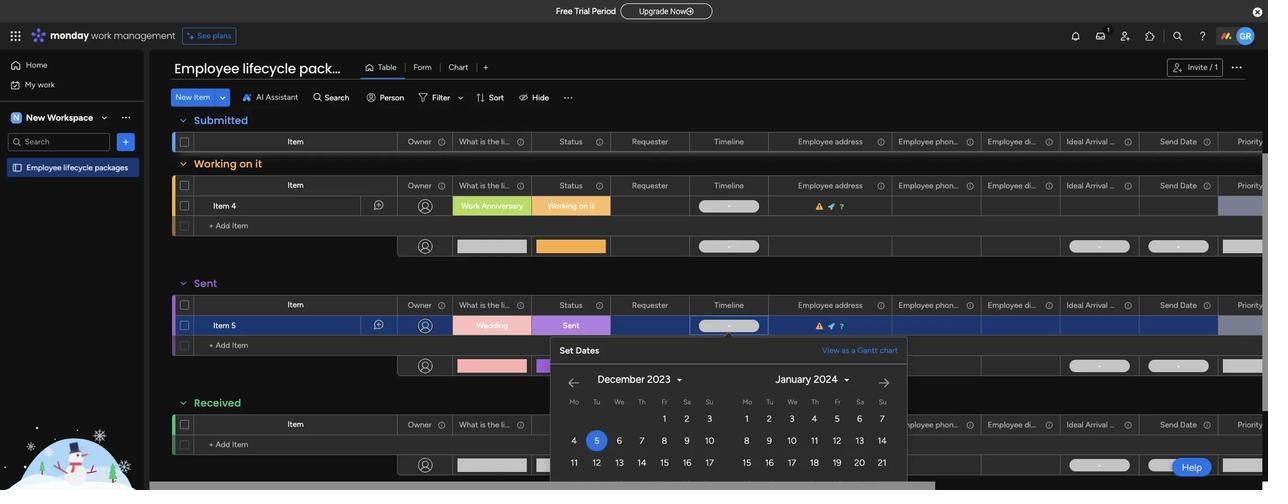 Task type: vqa. For each thing, say whether or not it's contained in the screenshot.


Task type: locate. For each thing, give the bounding box(es) containing it.
1 horizontal spatial 4 button
[[804, 409, 826, 429]]

warning image left question image
[[816, 323, 825, 330]]

priority
[[1238, 137, 1263, 146], [1238, 181, 1263, 190], [1238, 300, 1263, 310], [1238, 420, 1263, 430]]

1 vertical spatial status field
[[557, 180, 586, 192]]

2 employee dietary restriction from the top
[[988, 181, 1088, 190]]

10
[[705, 436, 715, 446], [788, 436, 797, 446]]

0 horizontal spatial 4 button
[[564, 431, 585, 451]]

caret down image right 2024
[[845, 376, 849, 384]]

notifications image
[[1070, 30, 1082, 42]]

Employee phone number field
[[896, 136, 987, 148], [896, 180, 987, 192], [896, 299, 987, 312], [896, 419, 987, 431]]

Ideal Arrival Date field
[[1064, 136, 1127, 148], [1064, 180, 1127, 192], [1064, 299, 1127, 312], [1064, 419, 1127, 431]]

new
[[175, 93, 192, 102], [26, 112, 45, 123]]

2 send from the top
[[1161, 181, 1179, 190]]

1 horizontal spatial 14 button
[[872, 431, 893, 451]]

2 what is the life event? field from the top
[[456, 180, 538, 192]]

0 vertical spatial 13 button
[[849, 431, 871, 451]]

0 horizontal spatial 8
[[662, 436, 667, 446]]

1 timeline field from the top
[[712, 136, 747, 148]]

sa
[[683, 398, 691, 406], [857, 398, 864, 406]]

requester for 2nd requester field from the bottom of the page
[[632, 300, 668, 310]]

12 button
[[827, 431, 848, 451], [586, 453, 608, 473]]

2 rocket image from the top
[[828, 323, 836, 330]]

december 2023
[[598, 374, 671, 386]]

life
[[501, 137, 512, 146], [501, 181, 512, 190], [501, 300, 512, 310], [501, 420, 512, 430]]

8 for first '8' "button" from the right
[[744, 436, 750, 446]]

3 send from the top
[[1161, 300, 1179, 310]]

employee dietary restriction
[[988, 137, 1088, 146], [988, 181, 1088, 190], [988, 300, 1088, 310], [988, 420, 1088, 430]]

2 16 button from the left
[[759, 453, 780, 473]]

menu image
[[563, 92, 574, 103]]

0 horizontal spatial 1 button
[[654, 409, 675, 429]]

0 vertical spatial lifecycle
[[242, 59, 296, 78]]

1 horizontal spatial employee lifecycle packages
[[174, 59, 365, 78]]

4 owner from the top
[[408, 420, 432, 430]]

we down 'january'
[[788, 398, 798, 406]]

What is the life event? field
[[456, 136, 538, 148], [456, 180, 538, 192], [456, 299, 538, 312], [456, 419, 538, 431]]

4 what from the top
[[459, 420, 478, 430]]

0 vertical spatial warning image
[[816, 203, 825, 210]]

timeline for third timeline field from the bottom
[[715, 137, 744, 146]]

new left angle down image
[[175, 93, 192, 102]]

monday
[[50, 29, 89, 42]]

options image for 4th employee phone number field from the bottom
[[965, 132, 973, 152]]

new workspace
[[26, 112, 93, 123]]

1 caret down image from the left
[[678, 376, 682, 384]]

1 button
[[654, 409, 675, 429], [736, 409, 758, 429]]

see plans button
[[182, 28, 237, 45]]

ai
[[256, 93, 264, 102]]

option
[[0, 157, 144, 160]]

3 requester field from the top
[[629, 299, 671, 312]]

0 vertical spatial work
[[91, 29, 111, 42]]

2 requester field from the top
[[629, 180, 671, 192]]

new right n
[[26, 112, 45, 123]]

1 vertical spatial status
[[560, 181, 583, 190]]

workspace selection element
[[11, 111, 95, 124]]

2
[[685, 414, 690, 424], [767, 414, 772, 424]]

phone
[[936, 137, 958, 146], [936, 181, 958, 190], [936, 300, 958, 310], [936, 420, 958, 430]]

2 mo from the left
[[743, 398, 752, 406]]

0 horizontal spatial 5 button
[[586, 431, 608, 451]]

1 horizontal spatial 8 button
[[736, 431, 758, 451]]

dates
[[576, 345, 599, 356]]

send for 4th the send date field from the bottom of the page
[[1161, 137, 1179, 146]]

employee address for second the employee address field from the bottom of the page
[[798, 300, 863, 310]]

1 horizontal spatial working
[[548, 201, 577, 211]]

owner
[[408, 137, 432, 146], [408, 181, 432, 190], [408, 300, 432, 310], [408, 420, 432, 430]]

Timeline field
[[712, 136, 747, 148], [712, 180, 747, 192], [712, 299, 747, 312]]

caret down image
[[678, 376, 682, 384], [845, 376, 849, 384]]

0 horizontal spatial 7 button
[[631, 431, 653, 451]]

lifecycle down search in workspace field
[[63, 163, 93, 172]]

rocket image left question image
[[828, 323, 836, 330]]

2 16 from the left
[[765, 458, 774, 468]]

ideal for 4th "ideal arrival date" field from the bottom of the page
[[1067, 137, 1084, 146]]

work right my on the top left of page
[[38, 80, 55, 89]]

new inside button
[[175, 93, 192, 102]]

2 + add item text field from the top
[[200, 438, 392, 452]]

fr down 2023
[[662, 398, 668, 406]]

13 for the bottom 13 button
[[615, 458, 624, 468]]

rocket image for question icon
[[828, 203, 836, 210]]

8 for 1st '8' "button" from left
[[662, 436, 667, 446]]

1 2 button from the left
[[677, 409, 698, 429]]

ideal arrival date for 4th "ideal arrival date" field
[[1067, 420, 1127, 430]]

workspace options image
[[120, 112, 131, 123]]

5 button
[[827, 409, 848, 429], [586, 431, 608, 451]]

su
[[706, 398, 714, 406], [879, 398, 887, 406]]

1 the from the top
[[488, 137, 499, 146]]

0 vertical spatial status field
[[557, 136, 586, 148]]

lottie animation image
[[0, 376, 144, 490]]

employee phone number
[[899, 137, 987, 146], [899, 181, 987, 190], [899, 300, 987, 310], [899, 420, 987, 430]]

4 employee address from the top
[[798, 420, 863, 430]]

3 is from the top
[[480, 300, 486, 310]]

new inside workspace selection element
[[26, 112, 45, 123]]

1 dietary from the top
[[1025, 137, 1050, 146]]

table button
[[361, 59, 405, 77]]

1 horizontal spatial 1
[[745, 414, 749, 424]]

17
[[706, 458, 714, 468], [788, 458, 796, 468]]

0 vertical spatial working on it
[[194, 157, 262, 171]]

we down december
[[615, 398, 624, 406]]

3 timeline field from the top
[[712, 299, 747, 312]]

ideal arrival date
[[1067, 137, 1127, 146], [1067, 181, 1127, 190], [1067, 300, 1127, 310], [1067, 420, 1127, 430]]

priority for 2nd "priority" field from the bottom
[[1238, 300, 1263, 310]]

2 caret down image from the left
[[845, 376, 849, 384]]

1 vertical spatial new
[[26, 112, 45, 123]]

1 horizontal spatial 5
[[594, 436, 600, 446]]

1 horizontal spatial su
[[879, 398, 887, 406]]

16 for first 16 'button' from right
[[765, 458, 774, 468]]

arrival
[[1086, 137, 1108, 146], [1086, 181, 1108, 190], [1086, 300, 1108, 310], [1086, 420, 1108, 430]]

working
[[194, 157, 237, 171], [548, 201, 577, 211]]

working on it
[[194, 157, 262, 171], [548, 201, 595, 211]]

greg robinson image
[[1237, 27, 1255, 45]]

options image for fourth what is the life event? field from the bottom of the page
[[516, 132, 524, 152]]

public board image
[[12, 162, 23, 173]]

10 button
[[699, 431, 721, 451], [782, 431, 803, 451]]

0 vertical spatial it
[[255, 157, 262, 171]]

new for new item
[[175, 93, 192, 102]]

4 employee phone number from the top
[[899, 420, 987, 430]]

Search in workspace field
[[24, 135, 94, 148]]

2 17 from the left
[[788, 458, 796, 468]]

is for 2nd what is the life event? field from the top of the page
[[480, 181, 486, 190]]

employee address for third the employee address field from the bottom
[[798, 181, 863, 190]]

2 owner from the top
[[408, 181, 432, 190]]

apps image
[[1145, 30, 1156, 42]]

4 employee address field from the top
[[796, 419, 866, 431]]

1 vertical spatial sent
[[563, 321, 580, 331]]

1 horizontal spatial 17 button
[[782, 453, 803, 473]]

1 vertical spatial work
[[38, 80, 55, 89]]

1 vertical spatial 12 button
[[586, 453, 608, 473]]

options image for 2nd what is the life event? field from the top of the page
[[516, 176, 524, 196]]

15
[[660, 458, 669, 468], [743, 458, 752, 468]]

sent inside field
[[194, 276, 217, 291]]

rocket image left question icon
[[828, 203, 836, 210]]

send date for second the send date field from the top of the page
[[1161, 181, 1197, 190]]

9
[[685, 436, 690, 446], [767, 436, 772, 446]]

new item button
[[171, 89, 215, 107]]

1 vertical spatial timeline field
[[712, 180, 747, 192]]

Sent field
[[191, 276, 220, 291]]

hide button
[[514, 89, 556, 107]]

what is the life event?
[[459, 137, 538, 146], [459, 181, 538, 190], [459, 300, 538, 310], [459, 420, 538, 430]]

3
[[707, 414, 712, 424], [790, 414, 795, 424]]

1 number from the top
[[960, 137, 987, 146]]

lifecycle up ai assistant button
[[242, 59, 296, 78]]

2 3 button from the left
[[782, 409, 803, 429]]

employee lifecycle packages down search in workspace field
[[27, 163, 128, 172]]

0 vertical spatial 11
[[811, 436, 819, 446]]

0 vertical spatial + add item text field
[[200, 339, 392, 353]]

1 address from the top
[[835, 137, 863, 146]]

0 horizontal spatial 8 button
[[654, 431, 675, 451]]

2 employee address from the top
[[798, 181, 863, 190]]

1
[[1215, 63, 1218, 72], [663, 414, 667, 424], [745, 414, 749, 424]]

0 vertical spatial timeline
[[715, 137, 744, 146]]

1 horizontal spatial 13
[[856, 436, 864, 446]]

2 vertical spatial timeline field
[[712, 299, 747, 312]]

Send Date field
[[1158, 136, 1200, 148], [1158, 180, 1200, 192], [1158, 299, 1200, 312], [1158, 419, 1200, 431]]

1 horizontal spatial tu
[[767, 398, 774, 406]]

4 event? from the top
[[514, 420, 538, 430]]

3 the from the top
[[488, 300, 499, 310]]

8 button
[[654, 431, 675, 451], [736, 431, 758, 451]]

rocket image
[[828, 203, 836, 210], [828, 323, 836, 330]]

Employee lifecycle packages field
[[172, 59, 365, 78]]

employee phone number for 4th employee phone number field from the bottom
[[899, 137, 987, 146]]

options image for 3rd status field
[[595, 296, 603, 315]]

is
[[480, 137, 486, 146], [480, 181, 486, 190], [480, 300, 486, 310], [480, 420, 486, 430]]

warning image left question icon
[[816, 203, 825, 210]]

ai logo image
[[243, 93, 252, 102]]

0 horizontal spatial 2
[[685, 414, 690, 424]]

1 what is the life event? field from the top
[[456, 136, 538, 148]]

0 horizontal spatial 17
[[706, 458, 714, 468]]

3 event? from the top
[[514, 300, 538, 310]]

0 horizontal spatial th
[[638, 398, 646, 406]]

employee phone number for first employee phone number field from the bottom
[[899, 420, 987, 430]]

3 priority from the top
[[1238, 300, 1263, 310]]

1 what is the life event? from the top
[[459, 137, 538, 146]]

home
[[26, 60, 48, 70]]

14
[[878, 436, 887, 446], [638, 458, 647, 468]]

2 8 from the left
[[744, 436, 750, 446]]

1 horizontal spatial 6
[[857, 414, 862, 424]]

ai assistant button
[[238, 89, 303, 107]]

requester for 4th requester field from the bottom
[[632, 137, 668, 146]]

1 horizontal spatial 12
[[833, 436, 842, 446]]

0 horizontal spatial 6
[[617, 436, 622, 446]]

0 vertical spatial 11 button
[[804, 431, 826, 451]]

2 priority field from the top
[[1235, 180, 1266, 192]]

0 horizontal spatial 16 button
[[677, 453, 698, 473]]

0 horizontal spatial work
[[38, 80, 55, 89]]

options image
[[1230, 60, 1244, 74], [437, 132, 445, 152], [516, 132, 524, 152], [595, 132, 603, 152], [674, 132, 682, 152], [965, 132, 973, 152], [1202, 132, 1210, 152], [516, 176, 524, 196], [595, 176, 603, 196], [674, 176, 682, 196], [965, 176, 973, 196], [1123, 176, 1131, 196], [595, 296, 603, 315], [674, 296, 682, 315], [876, 296, 884, 315], [1123, 296, 1131, 315], [1202, 296, 1210, 315], [1044, 296, 1052, 315], [516, 416, 524, 435]]

work right monday
[[91, 29, 111, 42]]

send for second the send date field from the top of the page
[[1161, 181, 1179, 190]]

1 horizontal spatial lifecycle
[[242, 59, 296, 78]]

1 horizontal spatial 10
[[788, 436, 797, 446]]

owner for 3rd owner field
[[408, 300, 432, 310]]

4 employee phone number field from the top
[[896, 419, 987, 431]]

1 horizontal spatial 10 button
[[782, 431, 803, 451]]

employee inside employee lifecycle packages field
[[174, 59, 239, 78]]

2 requester from the top
[[632, 181, 668, 190]]

ideal
[[1067, 137, 1084, 146], [1067, 181, 1084, 190], [1067, 300, 1084, 310], [1067, 420, 1084, 430]]

2 9 button from the left
[[759, 431, 780, 451]]

owner for second owner field from the top
[[408, 181, 432, 190]]

4 requester from the top
[[632, 420, 668, 430]]

1 owner from the top
[[408, 137, 432, 146]]

3 employee phone number field from the top
[[896, 299, 987, 312]]

0 vertical spatial on
[[240, 157, 253, 171]]

1 priority field from the top
[[1235, 136, 1266, 148]]

0 vertical spatial sent
[[194, 276, 217, 291]]

1 vertical spatial it
[[590, 201, 595, 211]]

1 employee address from the top
[[798, 137, 863, 146]]

options image for 2nd employee dietary restriction "field" from the bottom of the page
[[1044, 296, 1052, 315]]

packages up search field
[[299, 59, 365, 78]]

3 button
[[699, 409, 721, 429], [782, 409, 803, 429]]

on
[[240, 157, 253, 171], [579, 201, 588, 211]]

options image for third "ideal arrival date" field from the bottom
[[1123, 176, 1131, 196]]

0 horizontal spatial 9 button
[[677, 431, 698, 451]]

employee lifecycle packages inside field
[[174, 59, 365, 78]]

1 horizontal spatial 9 button
[[759, 431, 780, 451]]

0 horizontal spatial 15
[[660, 458, 669, 468]]

a
[[852, 346, 856, 355]]

assistant
[[266, 93, 298, 102]]

0 horizontal spatial 3 button
[[699, 409, 721, 429]]

options image for first owner field from the top of the page
[[437, 132, 445, 152]]

0 horizontal spatial employee lifecycle packages
[[27, 163, 128, 172]]

13 button
[[849, 431, 871, 451], [609, 453, 630, 473]]

1 send date from the top
[[1161, 137, 1197, 146]]

4 ideal from the top
[[1067, 420, 1084, 430]]

1 horizontal spatial 2 button
[[759, 409, 780, 429]]

0 vertical spatial 6 button
[[849, 409, 871, 429]]

2 horizontal spatial 1
[[1215, 63, 1218, 72]]

0 horizontal spatial 7
[[640, 436, 645, 446]]

1 horizontal spatial 12 button
[[827, 431, 848, 451]]

employee phone number for 2nd employee phone number field from the bottom
[[899, 300, 987, 310]]

address
[[835, 137, 863, 146], [835, 181, 863, 190], [835, 300, 863, 310], [835, 420, 863, 430]]

work inside button
[[38, 80, 55, 89]]

work for my
[[38, 80, 55, 89]]

options image for third the send date field from the top
[[1202, 296, 1210, 315]]

1 9 from the left
[[685, 436, 690, 446]]

2 employee phone number from the top
[[899, 181, 987, 190]]

work for monday
[[91, 29, 111, 42]]

0 horizontal spatial 4
[[231, 201, 236, 211]]

new item
[[175, 93, 210, 102]]

Status field
[[557, 136, 586, 148], [557, 180, 586, 192], [557, 299, 586, 312]]

angle down image
[[220, 93, 226, 102]]

3 number from the top
[[960, 300, 987, 310]]

0 vertical spatial 7
[[880, 414, 885, 424]]

3 for second "3" button from the right
[[707, 414, 712, 424]]

chart
[[880, 346, 898, 355]]

4
[[231, 201, 236, 211], [812, 414, 818, 424], [572, 436, 577, 446]]

3 send date field from the top
[[1158, 299, 1200, 312]]

2 2 button from the left
[[759, 409, 780, 429]]

employee lifecycle packages list box
[[0, 156, 144, 330]]

1 vertical spatial warning image
[[816, 323, 825, 330]]

1 8 button from the left
[[654, 431, 675, 451]]

4 is from the top
[[480, 420, 486, 430]]

employee inside employee lifecycle packages list box
[[27, 163, 61, 172]]

options image
[[876, 132, 884, 152], [1123, 132, 1131, 152], [1044, 133, 1052, 151], [120, 136, 131, 148], [437, 176, 445, 196], [876, 176, 884, 196], [1202, 176, 1210, 196], [1044, 177, 1052, 195], [437, 296, 445, 315], [516, 296, 524, 315], [965, 296, 973, 315], [437, 416, 445, 435], [965, 416, 973, 435], [1123, 416, 1131, 435], [1202, 416, 1210, 435], [1044, 416, 1052, 434]]

priority for first "priority" field from the top of the page
[[1238, 137, 1263, 146]]

2 vertical spatial 5
[[594, 436, 600, 446]]

fr down 2024
[[835, 398, 841, 406]]

3 send date from the top
[[1161, 300, 1197, 310]]

employee lifecycle packages up ai assistant button
[[174, 59, 365, 78]]

caret down image right 2023
[[678, 376, 682, 384]]

17 button
[[699, 453, 721, 473], [782, 453, 803, 473]]

Priority field
[[1235, 136, 1266, 148], [1235, 180, 1266, 192], [1235, 299, 1266, 312], [1235, 419, 1266, 431]]

1 ideal arrival date field from the top
[[1064, 136, 1127, 148]]

timeline for 2nd timeline field
[[715, 181, 744, 190]]

3 employee dietary restriction from the top
[[988, 300, 1088, 310]]

4 button
[[804, 409, 826, 429], [564, 431, 585, 451]]

7
[[880, 414, 885, 424], [640, 436, 645, 446]]

1 horizontal spatial 1 button
[[736, 409, 758, 429]]

th down january 2024
[[812, 398, 819, 406]]

1 horizontal spatial 7 button
[[872, 409, 893, 429]]

Employee dietary restriction field
[[985, 136, 1088, 148], [985, 180, 1088, 192], [985, 299, 1088, 312], [985, 419, 1088, 431]]

0 vertical spatial 5
[[231, 321, 236, 331]]

2 number from the top
[[960, 181, 987, 190]]

1 timeline from the top
[[715, 137, 744, 146]]

1 horizontal spatial 8
[[744, 436, 750, 446]]

1 vertical spatial rocket image
[[828, 323, 836, 330]]

invite members image
[[1120, 30, 1131, 42]]

1 horizontal spatial we
[[788, 398, 798, 406]]

4 send from the top
[[1161, 420, 1179, 430]]

2 horizontal spatial 5
[[835, 414, 840, 424]]

status
[[560, 137, 583, 146], [560, 181, 583, 190], [560, 300, 583, 310]]

3 for 2nd "3" button from left
[[790, 414, 795, 424]]

2 horizontal spatial 4
[[812, 414, 818, 424]]

filter
[[432, 93, 450, 102]]

0 horizontal spatial sa
[[683, 398, 691, 406]]

options image for second the employee address field from the bottom of the page
[[876, 296, 884, 315]]

1 vertical spatial 11 button
[[564, 453, 585, 473]]

4 dietary from the top
[[1025, 420, 1050, 430]]

january
[[776, 374, 811, 386]]

owner for first owner field from the top of the page
[[408, 137, 432, 146]]

upgrade
[[639, 7, 669, 16]]

0 horizontal spatial 15 button
[[654, 453, 675, 473]]

0 horizontal spatial we
[[615, 398, 624, 406]]

inbox image
[[1095, 30, 1107, 42]]

home button
[[7, 56, 121, 74]]

1 horizontal spatial 6 button
[[849, 409, 871, 429]]

region
[[551, 360, 1249, 490]]

invite / 1 button
[[1167, 59, 1223, 77]]

0 vertical spatial new
[[175, 93, 192, 102]]

column information image
[[516, 137, 525, 146], [877, 137, 886, 146], [1203, 137, 1212, 146], [516, 181, 525, 190], [595, 181, 604, 190], [877, 181, 886, 190], [966, 181, 975, 190], [1124, 181, 1133, 190], [1203, 181, 1212, 190], [877, 301, 886, 310], [966, 301, 975, 310], [1045, 301, 1054, 310], [1203, 301, 1212, 310], [437, 421, 446, 430], [1045, 421, 1054, 430], [1124, 421, 1133, 430]]

0 horizontal spatial 5
[[231, 321, 236, 331]]

0 horizontal spatial 1
[[663, 414, 667, 424]]

0 horizontal spatial su
[[706, 398, 714, 406]]

17 for second 17 button from right
[[706, 458, 714, 468]]

caret down image for 2023
[[678, 376, 682, 384]]

1 employee phone number from the top
[[899, 137, 987, 146]]

11
[[811, 436, 819, 446], [571, 458, 578, 468]]

17 for 2nd 17 button from the left
[[788, 458, 796, 468]]

2 for 1st 2 button from right
[[767, 414, 772, 424]]

Requester field
[[629, 136, 671, 148], [629, 180, 671, 192], [629, 299, 671, 312], [629, 419, 671, 431]]

+ Add Item text field
[[200, 339, 392, 353], [200, 438, 392, 452]]

3 what from the top
[[459, 300, 478, 310]]

2 ideal arrival date field from the top
[[1064, 180, 1127, 192]]

3 priority field from the top
[[1235, 299, 1266, 312]]

ideal for third "ideal arrival date" field from the bottom
[[1067, 181, 1084, 190]]

column information image
[[437, 137, 446, 146], [595, 137, 604, 146], [966, 137, 975, 146], [1045, 137, 1054, 146], [1124, 137, 1133, 146], [437, 181, 446, 190], [1045, 181, 1054, 190], [437, 301, 446, 310], [516, 301, 525, 310], [595, 301, 604, 310], [1124, 301, 1133, 310], [516, 421, 525, 430], [595, 421, 604, 430], [877, 421, 886, 430], [966, 421, 975, 430], [1203, 421, 1212, 430]]

form button
[[405, 59, 440, 77]]

th down december 2023
[[638, 398, 646, 406]]

1 vertical spatial 13
[[615, 458, 624, 468]]

item inside button
[[194, 93, 210, 102]]

1 mo from the left
[[570, 398, 579, 406]]

item
[[194, 93, 210, 102], [288, 137, 304, 147], [288, 181, 304, 190], [213, 201, 229, 211], [288, 300, 304, 310], [213, 321, 229, 331], [288, 420, 304, 429]]

1 employee phone number field from the top
[[896, 136, 987, 148]]

1 horizontal spatial 11 button
[[804, 431, 826, 451]]

1 vertical spatial 7
[[640, 436, 645, 446]]

11 for the topmost 11 "button"
[[811, 436, 819, 446]]

warning image
[[816, 203, 825, 210], [816, 323, 825, 330]]

question image
[[840, 323, 845, 330]]

workspace image
[[11, 111, 22, 124]]

packages
[[299, 59, 365, 78], [95, 163, 128, 172]]

Owner field
[[405, 136, 434, 148], [405, 180, 434, 192], [405, 299, 434, 312], [405, 419, 434, 431]]

dietary
[[1025, 137, 1050, 146], [1025, 181, 1050, 190], [1025, 300, 1050, 310], [1025, 420, 1050, 430]]

3 owner from the top
[[408, 300, 432, 310]]

item 4
[[213, 201, 236, 211]]

16
[[683, 458, 692, 468], [765, 458, 774, 468]]

/
[[1210, 63, 1213, 72]]

1 vertical spatial 11
[[571, 458, 578, 468]]

lottie animation element
[[0, 376, 144, 490]]

0 vertical spatial 13
[[856, 436, 864, 446]]

1 requester field from the top
[[629, 136, 671, 148]]

sent
[[194, 276, 217, 291], [563, 321, 580, 331]]

invite
[[1188, 63, 1208, 72]]

mo
[[570, 398, 579, 406], [743, 398, 752, 406]]

0 horizontal spatial 6 button
[[609, 431, 630, 451]]

1 vertical spatial 4
[[812, 414, 818, 424]]

1 event? from the top
[[514, 137, 538, 146]]

1 horizontal spatial 9
[[767, 436, 772, 446]]

packages down the workspace options image
[[95, 163, 128, 172]]

help image
[[1197, 30, 1209, 42]]

Employee address field
[[796, 136, 866, 148], [796, 180, 866, 192], [796, 299, 866, 312], [796, 419, 866, 431]]

0 horizontal spatial 2 button
[[677, 409, 698, 429]]

None field
[[712, 419, 747, 431]]

owner for fourth owner field
[[408, 420, 432, 430]]

1 vertical spatial timeline
[[715, 181, 744, 190]]

it inside the working on it field
[[255, 157, 262, 171]]

3 requester from the top
[[632, 300, 668, 310]]

sent up the set
[[563, 321, 580, 331]]

1 3 from the left
[[707, 414, 712, 424]]

1 ideal arrival date from the top
[[1067, 137, 1127, 146]]

0 vertical spatial 5 button
[[827, 409, 848, 429]]

1 horizontal spatial 15
[[743, 458, 752, 468]]

sent up item 5
[[194, 276, 217, 291]]

tu
[[593, 398, 601, 406], [767, 398, 774, 406]]

2 the from the top
[[488, 181, 499, 190]]

1 requester from the top
[[632, 137, 668, 146]]

14 button
[[872, 431, 893, 451], [631, 453, 653, 473]]



Task type: describe. For each thing, give the bounding box(es) containing it.
packages inside field
[[299, 59, 365, 78]]

2 15 from the left
[[743, 458, 752, 468]]

1 horizontal spatial 5 button
[[827, 409, 848, 429]]

18
[[810, 458, 819, 468]]

4 what is the life event? from the top
[[459, 420, 538, 430]]

search everything image
[[1173, 30, 1184, 42]]

1 status from the top
[[560, 137, 583, 146]]

employee address for first the employee address field from the top of the page
[[798, 137, 863, 146]]

2 arrival from the top
[[1086, 181, 1108, 190]]

2 10 button from the left
[[782, 431, 803, 451]]

Submitted field
[[191, 113, 251, 128]]

2023
[[647, 374, 671, 386]]

1 employee dietary restriction from the top
[[988, 137, 1088, 146]]

2 event? from the top
[[514, 181, 538, 190]]

1 fr from the left
[[662, 398, 668, 406]]

2 10 from the left
[[788, 436, 797, 446]]

1 vertical spatial 14 button
[[631, 453, 653, 473]]

3 address from the top
[[835, 300, 863, 310]]

1 vertical spatial working
[[548, 201, 577, 211]]

1 th from the left
[[638, 398, 646, 406]]

3 restriction from the top
[[1051, 300, 1088, 310]]

n
[[13, 113, 19, 122]]

free trial period
[[556, 6, 616, 16]]

management
[[114, 29, 175, 42]]

1 employee dietary restriction field from the top
[[985, 136, 1088, 148]]

3 life from the top
[[501, 300, 512, 310]]

4 number from the top
[[960, 420, 987, 430]]

4 phone from the top
[[936, 420, 958, 430]]

4 employee dietary restriction from the top
[[988, 420, 1088, 430]]

is for fourth what is the life event? field from the bottom of the page
[[480, 137, 486, 146]]

1 15 button from the left
[[654, 453, 675, 473]]

select product image
[[10, 30, 21, 42]]

4 address from the top
[[835, 420, 863, 430]]

region containing december 2023
[[551, 360, 1249, 490]]

2 restriction from the top
[[1051, 181, 1088, 190]]

1 vertical spatial 7 button
[[631, 431, 653, 451]]

2 17 button from the left
[[782, 453, 803, 473]]

item 5
[[213, 321, 236, 331]]

december
[[598, 374, 645, 386]]

person button
[[362, 89, 411, 107]]

2 9 from the left
[[767, 436, 772, 446]]

send for third the send date field from the top
[[1161, 300, 1179, 310]]

ai assistant
[[256, 93, 298, 102]]

3 phone from the top
[[936, 300, 958, 310]]

1 su from the left
[[706, 398, 714, 406]]

requester for second requester field
[[632, 181, 668, 190]]

20 button
[[849, 453, 871, 473]]

invite / 1
[[1188, 63, 1218, 72]]

1 status field from the top
[[557, 136, 586, 148]]

1 send date field from the top
[[1158, 136, 1200, 148]]

employee lifecycle packages inside list box
[[27, 163, 128, 172]]

question image
[[840, 203, 845, 210]]

1 17 button from the left
[[699, 453, 721, 473]]

sort button
[[471, 89, 511, 107]]

2 fr from the left
[[835, 398, 841, 406]]

3 dietary from the top
[[1025, 300, 1050, 310]]

2 8 button from the left
[[736, 431, 758, 451]]

4 send date field from the top
[[1158, 419, 1200, 431]]

view as a gantt chart
[[822, 346, 898, 355]]

1 phone from the top
[[936, 137, 958, 146]]

3 employee dietary restriction field from the top
[[985, 299, 1088, 312]]

working inside field
[[194, 157, 237, 171]]

19
[[833, 458, 842, 468]]

person
[[380, 93, 404, 102]]

requester for 4th requester field
[[632, 420, 668, 430]]

options image for 4th what is the life event? field from the top of the page
[[516, 416, 524, 435]]

now
[[670, 7, 686, 16]]

1 restriction from the top
[[1051, 137, 1088, 146]]

employee phone number for 3rd employee phone number field from the bottom of the page
[[899, 181, 987, 190]]

20
[[855, 458, 865, 468]]

anniversary
[[482, 201, 523, 211]]

2 employee phone number field from the top
[[896, 180, 987, 192]]

filter button
[[414, 89, 468, 107]]

upgrade now
[[639, 7, 686, 16]]

help
[[1182, 462, 1202, 473]]

work anniversary
[[461, 201, 523, 211]]

options image for 2nd status field
[[595, 176, 603, 196]]

3 status from the top
[[560, 300, 583, 310]]

caret down image for 2024
[[845, 376, 849, 384]]

14 for the bottom 14 button
[[638, 458, 647, 468]]

13 for 13 button to the right
[[856, 436, 864, 446]]

1 sa from the left
[[683, 398, 691, 406]]

wedding
[[476, 321, 508, 331]]

options image for third "ideal arrival date" field from the top of the page
[[1123, 296, 1131, 315]]

4 arrival from the top
[[1086, 420, 1108, 430]]

1 15 from the left
[[660, 458, 669, 468]]

4 restriction from the top
[[1051, 420, 1088, 430]]

free
[[556, 6, 573, 16]]

v2 search image
[[314, 91, 322, 104]]

1 vertical spatial 5
[[835, 414, 840, 424]]

is for 4th what is the life event? field from the top of the page
[[480, 420, 486, 430]]

2 address from the top
[[835, 181, 863, 190]]

as
[[842, 346, 850, 355]]

0 vertical spatial 7 button
[[872, 409, 893, 429]]

lifecycle inside employee lifecycle packages field
[[242, 59, 296, 78]]

workspace
[[47, 112, 93, 123]]

1 10 from the left
[[705, 436, 715, 446]]

2 what is the life event? from the top
[[459, 181, 538, 190]]

dapulse close image
[[1253, 7, 1263, 18]]

4 for bottommost 4 button
[[572, 436, 577, 446]]

0 vertical spatial 14 button
[[872, 431, 893, 451]]

1 1 button from the left
[[654, 409, 675, 429]]

warning image for question image the rocket icon
[[816, 323, 825, 330]]

Search field
[[322, 90, 356, 106]]

see plans
[[197, 31, 231, 41]]

my work
[[25, 80, 55, 89]]

1 image
[[1104, 23, 1114, 36]]

sort
[[489, 93, 504, 102]]

1 horizontal spatial on
[[579, 201, 588, 211]]

2 1 button from the left
[[736, 409, 758, 429]]

set
[[560, 345, 574, 356]]

1 horizontal spatial sent
[[563, 321, 580, 331]]

1 inside button
[[1215, 63, 1218, 72]]

is for 2nd what is the life event? field from the bottom
[[480, 300, 486, 310]]

1 16 button from the left
[[677, 453, 698, 473]]

0 vertical spatial 12
[[833, 436, 842, 446]]

21 button
[[872, 453, 893, 473]]

help button
[[1173, 458, 1212, 477]]

1 horizontal spatial it
[[590, 201, 595, 211]]

upgrade now link
[[621, 3, 712, 19]]

january 2024
[[776, 374, 838, 386]]

ideal arrival date for third "ideal arrival date" field from the top of the page
[[1067, 300, 1127, 310]]

4 owner field from the top
[[405, 419, 434, 431]]

21
[[878, 458, 887, 468]]

timeline for third timeline field from the top
[[715, 300, 744, 310]]

4 employee dietary restriction field from the top
[[985, 419, 1088, 431]]

options image for 3rd employee phone number field from the bottom of the page
[[965, 176, 973, 196]]

11 for bottommost 11 "button"
[[571, 458, 578, 468]]

14 for the top 14 button
[[878, 436, 887, 446]]

1 horizontal spatial 7
[[880, 414, 885, 424]]

table
[[378, 63, 397, 72]]

dapulse rightstroke image
[[686, 7, 694, 16]]

1 9 button from the left
[[677, 431, 698, 451]]

set dates
[[560, 345, 599, 356]]

2 life from the top
[[501, 181, 512, 190]]

send for 4th the send date field from the top
[[1161, 420, 1179, 430]]

0 vertical spatial 4
[[231, 201, 236, 211]]

4 the from the top
[[488, 420, 499, 430]]

0 vertical spatial 6
[[857, 414, 862, 424]]

Received field
[[191, 396, 244, 411]]

trial
[[575, 6, 590, 16]]

19 button
[[827, 453, 848, 473]]

chart
[[449, 63, 469, 72]]

period
[[592, 6, 616, 16]]

1 vertical spatial 4 button
[[564, 431, 585, 451]]

send date for third the send date field from the top
[[1161, 300, 1197, 310]]

ideal arrival date for third "ideal arrival date" field from the bottom
[[1067, 181, 1127, 190]]

1 we from the left
[[615, 398, 624, 406]]

2 for second 2 button from the right
[[685, 414, 690, 424]]

work
[[461, 201, 480, 211]]

received
[[194, 396, 241, 410]]

1 life from the top
[[501, 137, 512, 146]]

2 status field from the top
[[557, 180, 586, 192]]

options image for 4th the send date field from the bottom of the page
[[1202, 132, 1210, 152]]

1 vertical spatial 12
[[593, 458, 601, 468]]

1 10 button from the left
[[699, 431, 721, 451]]

2 15 button from the left
[[736, 453, 758, 473]]

3 owner field from the top
[[405, 299, 434, 312]]

2 owner field from the top
[[405, 180, 434, 192]]

submitted
[[194, 113, 248, 128]]

chart button
[[440, 59, 477, 77]]

3 status field from the top
[[557, 299, 586, 312]]

2 dietary from the top
[[1025, 181, 1050, 190]]

2 th from the left
[[812, 398, 819, 406]]

1 horizontal spatial 13 button
[[849, 431, 871, 451]]

arrow down image
[[454, 91, 468, 104]]

2024
[[814, 374, 838, 386]]

new for new workspace
[[26, 112, 45, 123]]

1 owner field from the top
[[405, 136, 434, 148]]

add view image
[[484, 63, 488, 72]]

priority for 4th "priority" field from the top
[[1238, 420, 1263, 430]]

my work button
[[7, 76, 121, 94]]

Working on it field
[[191, 157, 265, 172]]

16 for 1st 16 'button' from left
[[683, 458, 692, 468]]

employee address for 1st the employee address field from the bottom of the page
[[798, 420, 863, 430]]

form
[[414, 63, 432, 72]]

1 what from the top
[[459, 137, 478, 146]]

send date for 4th the send date field from the top
[[1161, 420, 1197, 430]]

2 send date field from the top
[[1158, 180, 1200, 192]]

ideal for third "ideal arrival date" field from the top of the page
[[1067, 300, 1084, 310]]

send date for 4th the send date field from the bottom of the page
[[1161, 137, 1197, 146]]

on inside the working on it field
[[240, 157, 253, 171]]

plans
[[213, 31, 231, 41]]

lifecycle inside employee lifecycle packages list box
[[63, 163, 93, 172]]

options image for 1st status field
[[595, 132, 603, 152]]

my
[[25, 80, 36, 89]]

rocket image for question image
[[828, 323, 836, 330]]

4 for the right 4 button
[[812, 414, 818, 424]]

monday work management
[[50, 29, 175, 42]]

4 priority field from the top
[[1235, 419, 1266, 431]]

see
[[197, 31, 211, 41]]

hide
[[532, 93, 549, 102]]

4 what is the life event? field from the top
[[456, 419, 538, 431]]

3 ideal arrival date field from the top
[[1064, 299, 1127, 312]]

priority for 2nd "priority" field from the top of the page
[[1238, 181, 1263, 190]]

3 what is the life event? from the top
[[459, 300, 538, 310]]

2 sa from the left
[[857, 398, 864, 406]]

1 vertical spatial 6 button
[[609, 431, 630, 451]]

2 tu from the left
[[767, 398, 774, 406]]

+ Add Item text field
[[200, 220, 392, 233]]

1 horizontal spatial working on it
[[548, 201, 595, 211]]

2 we from the left
[[788, 398, 798, 406]]

18 button
[[804, 453, 826, 473]]

1 employee address field from the top
[[796, 136, 866, 148]]

ideal for 4th "ideal arrival date" field
[[1067, 420, 1084, 430]]

warning image for the rocket icon associated with question icon
[[816, 203, 825, 210]]

view
[[822, 346, 840, 355]]

gantt
[[858, 346, 878, 355]]

working on it inside field
[[194, 157, 262, 171]]

1 vertical spatial 13 button
[[609, 453, 630, 473]]

packages inside list box
[[95, 163, 128, 172]]

ideal arrival date for 4th "ideal arrival date" field from the bottom of the page
[[1067, 137, 1127, 146]]



